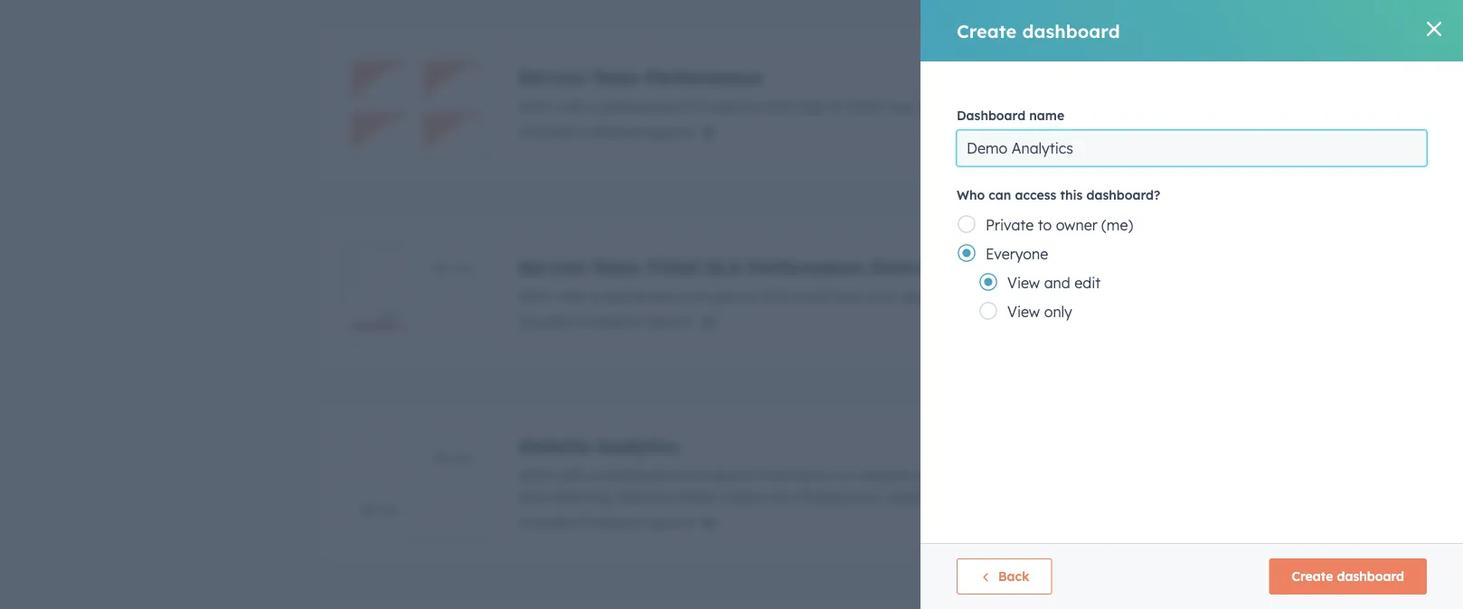 Task type: locate. For each thing, give the bounding box(es) containing it.
your left dashboard
[[918, 97, 948, 115]]

overview
[[869, 255, 956, 278]]

1 a from the top
[[589, 97, 598, 115]]

of
[[680, 97, 694, 115], [680, 287, 694, 305], [680, 466, 694, 484]]

a inside website analytics start with a dashboard of 8 reports that focus on website sessions. see how many visitors are visiting your website, new and returning. see how these visitors are finding your website.
[[589, 466, 598, 484]]

everyone
[[986, 245, 1048, 263]]

see right sessions.
[[978, 466, 1003, 484]]

reports
[[710, 97, 760, 115], [645, 123, 694, 141], [710, 287, 760, 305], [645, 312, 694, 331], [711, 466, 760, 484], [645, 513, 694, 531]]

your
[[918, 97, 948, 115], [867, 287, 897, 305], [1214, 466, 1244, 484], [851, 488, 881, 506]]

visitors
[[1082, 466, 1131, 484], [720, 488, 769, 506]]

see up "includes 8 default reports"
[[618, 488, 643, 506]]

1 horizontal spatial 8
[[698, 466, 707, 484]]

2 includes 6 default reports from the top
[[518, 312, 694, 331]]

0 vertical spatial team
[[1005, 97, 1040, 115]]

1 horizontal spatial to
[[1038, 216, 1052, 234]]

see
[[978, 466, 1003, 484], [618, 488, 643, 506]]

1 horizontal spatial create
[[1292, 569, 1333, 585]]

6
[[698, 97, 706, 115], [580, 123, 589, 141], [698, 287, 706, 305], [580, 312, 589, 331]]

default for ticket
[[593, 312, 641, 331]]

website
[[518, 435, 590, 457]]

are left the finding at the bottom
[[773, 488, 795, 506]]

view left only
[[1007, 303, 1040, 321]]

1 team from the top
[[591, 66, 640, 88]]

1 default from the top
[[593, 123, 641, 141]]

this
[[1060, 187, 1083, 203]]

service for service team performance
[[518, 66, 586, 88]]

team for performance
[[591, 66, 640, 88]]

dashboard
[[1022, 19, 1120, 42], [602, 97, 676, 115], [602, 287, 676, 305], [602, 466, 676, 484], [1337, 569, 1404, 585]]

8 inside website analytics start with a dashboard of 8 reports that focus on website sessions. see how many visitors are visiting your website, new and returning. see how these visitors are finding your website.
[[698, 466, 707, 484]]

1 vertical spatial service
[[518, 255, 586, 278]]

1 vertical spatial start
[[518, 287, 552, 305]]

start
[[518, 97, 552, 115], [518, 287, 552, 305], [518, 466, 552, 484]]

team
[[591, 66, 640, 88], [591, 255, 640, 278]]

3 default from the top
[[593, 513, 641, 531]]

many
[[1040, 466, 1078, 484]]

1 vertical spatial visitors
[[720, 488, 769, 506]]

0 vertical spatial create
[[957, 19, 1017, 42]]

1 vertical spatial create
[[1292, 569, 1333, 585]]

and up only
[[1044, 274, 1071, 292]]

dashboard inside button
[[1337, 569, 1404, 585]]

to
[[829, 97, 843, 115], [1038, 216, 1052, 234]]

create dashboard
[[957, 19, 1120, 42], [1292, 569, 1404, 585]]

0 vertical spatial includes 6 default reports
[[518, 123, 694, 141]]

team for ticket
[[591, 255, 640, 278]]

0 vertical spatial includes
[[518, 123, 576, 141]]

0 horizontal spatial 8
[[580, 513, 589, 531]]

is inside the service team ticket sla performance overview start with a dashboard of 6 reports that track how your service team is handling tickets.
[[993, 287, 1004, 305]]

1 vertical spatial default
[[593, 312, 641, 331]]

0 vertical spatial to
[[829, 97, 843, 115]]

focus
[[796, 466, 833, 484]]

your down overview in the top of the page
[[867, 287, 897, 305]]

team inside service team performance start with a dashboard of 6 reports that help to track how your service team is performing.
[[591, 66, 640, 88]]

and
[[1044, 274, 1071, 292], [518, 488, 544, 506]]

tickets.
[[1071, 287, 1119, 305]]

performance
[[646, 66, 763, 88], [747, 255, 864, 278]]

2 a from the top
[[589, 287, 598, 305]]

2 vertical spatial of
[[680, 466, 694, 484]]

1 vertical spatial performance
[[747, 255, 864, 278]]

on
[[837, 466, 854, 484]]

includes for website analytics
[[518, 513, 576, 531]]

2 vertical spatial with
[[556, 466, 585, 484]]

1 horizontal spatial are
[[1135, 466, 1157, 484]]

0 vertical spatial 8
[[698, 466, 707, 484]]

is inside service team performance start with a dashboard of 6 reports that help to track how your service team is performing.
[[1044, 97, 1055, 115]]

3 a from the top
[[589, 466, 598, 484]]

0 vertical spatial a
[[589, 97, 598, 115]]

2 of from the top
[[680, 287, 694, 305]]

a
[[589, 97, 598, 115], [589, 287, 598, 305], [589, 466, 598, 484]]

1 includes from the top
[[518, 123, 576, 141]]

view only
[[1007, 303, 1072, 321]]

1 horizontal spatial create dashboard
[[1292, 569, 1404, 585]]

1 vertical spatial of
[[680, 287, 694, 305]]

1 vertical spatial that
[[764, 287, 792, 305]]

2 vertical spatial includes
[[518, 513, 576, 531]]

includes 6 default reports
[[518, 123, 694, 141], [518, 312, 694, 331]]

1 vertical spatial a
[[589, 287, 598, 305]]

None checkbox
[[315, 213, 1380, 374], [315, 403, 1380, 564], [315, 213, 1380, 374], [315, 403, 1380, 564]]

3 includes from the top
[[518, 513, 576, 531]]

team left performing.
[[1005, 97, 1040, 115]]

view down everyone
[[1007, 274, 1040, 292]]

3 start from the top
[[518, 466, 552, 484]]

default inside checkbox
[[593, 123, 641, 141]]

your inside service team performance start with a dashboard of 6 reports that help to track how your service team is performing.
[[918, 97, 948, 115]]

0 vertical spatial that
[[764, 97, 792, 115]]

1 vertical spatial to
[[1038, 216, 1052, 234]]

access
[[1015, 187, 1057, 203]]

0 horizontal spatial to
[[829, 97, 843, 115]]

service down overview in the top of the page
[[901, 287, 950, 305]]

1 horizontal spatial service
[[952, 97, 1001, 115]]

how inside service team performance start with a dashboard of 6 reports that help to track how your service team is performing.
[[886, 97, 914, 115]]

finding
[[799, 488, 847, 506]]

0 vertical spatial performance
[[646, 66, 763, 88]]

analytics
[[596, 435, 678, 457]]

only
[[1044, 303, 1072, 321]]

0 vertical spatial start
[[518, 97, 552, 115]]

1 vertical spatial is
[[993, 287, 1004, 305]]

that
[[764, 97, 792, 115], [764, 287, 792, 305], [764, 466, 792, 484]]

0 vertical spatial service
[[952, 97, 1001, 115]]

your down website
[[851, 488, 881, 506]]

includes 6 default reports inside checkbox
[[518, 123, 694, 141]]

ticket
[[646, 255, 701, 278]]

service inside the service team ticket sla performance overview start with a dashboard of 6 reports that track how your service team is handling tickets.
[[901, 287, 950, 305]]

visitors right these on the left of page
[[720, 488, 769, 506]]

0 horizontal spatial track
[[796, 287, 831, 305]]

0 vertical spatial view
[[1007, 274, 1040, 292]]

help
[[796, 97, 825, 115]]

0 vertical spatial see
[[978, 466, 1003, 484]]

0 vertical spatial visitors
[[1082, 466, 1131, 484]]

0 vertical spatial and
[[1044, 274, 1071, 292]]

includes for service team performance
[[518, 123, 576, 141]]

1 start from the top
[[518, 97, 552, 115]]

dashboard inside service team performance start with a dashboard of 6 reports that help to track how your service team is performing.
[[602, 97, 676, 115]]

service inside service team performance start with a dashboard of 6 reports that help to track how your service team is performing.
[[952, 97, 1001, 115]]

website.
[[885, 488, 940, 506]]

0 horizontal spatial team
[[954, 287, 989, 305]]

0 vertical spatial default
[[593, 123, 641, 141]]

team inside the service team ticket sla performance overview start with a dashboard of 6 reports that track how your service team is handling tickets.
[[954, 287, 989, 305]]

are left visiting
[[1135, 466, 1157, 484]]

6 inside the service team ticket sla performance overview start with a dashboard of 6 reports that track how your service team is handling tickets.
[[698, 287, 706, 305]]

1 with from the top
[[556, 97, 585, 115]]

1 vertical spatial track
[[796, 287, 831, 305]]

1 vertical spatial create dashboard
[[1292, 569, 1404, 585]]

with
[[556, 97, 585, 115], [556, 287, 585, 305], [556, 466, 585, 484]]

view
[[1007, 274, 1040, 292], [1007, 303, 1040, 321]]

0 vertical spatial are
[[1135, 466, 1157, 484]]

handling
[[1008, 287, 1067, 305]]

track
[[847, 97, 882, 115], [796, 287, 831, 305]]

default
[[593, 123, 641, 141], [593, 312, 641, 331], [593, 513, 641, 531]]

0 horizontal spatial and
[[518, 488, 544, 506]]

0 horizontal spatial is
[[993, 287, 1004, 305]]

is left handling
[[993, 287, 1004, 305]]

1 horizontal spatial track
[[847, 97, 882, 115]]

1 vertical spatial includes
[[518, 312, 576, 331]]

0 vertical spatial team
[[591, 66, 640, 88]]

1 that from the top
[[764, 97, 792, 115]]

2 team from the top
[[591, 255, 640, 278]]

3 with from the top
[[556, 466, 585, 484]]

2 service from the top
[[518, 255, 586, 278]]

1 vertical spatial are
[[773, 488, 795, 506]]

0 vertical spatial is
[[1044, 97, 1055, 115]]

2 includes from the top
[[518, 312, 576, 331]]

1 service from the top
[[518, 66, 586, 88]]

none checkbox containing service team performance
[[315, 24, 1380, 184]]

1 vertical spatial with
[[556, 287, 585, 305]]

1 vertical spatial see
[[618, 488, 643, 506]]

performance inside the service team ticket sla performance overview start with a dashboard of 6 reports that track how your service team is handling tickets.
[[747, 255, 864, 278]]

to right help
[[829, 97, 843, 115]]

of inside the service team ticket sla performance overview start with a dashboard of 6 reports that track how your service team is handling tickets.
[[680, 287, 694, 305]]

view and edit
[[1007, 274, 1101, 292]]

visitors right many on the bottom of page
[[1082, 466, 1131, 484]]

performance inside service team performance start with a dashboard of 6 reports that help to track how your service team is performing.
[[646, 66, 763, 88]]

0 horizontal spatial service
[[901, 287, 950, 305]]

start inside the service team ticket sla performance overview start with a dashboard of 6 reports that track how your service team is handling tickets.
[[518, 287, 552, 305]]

create dashboard inside button
[[1292, 569, 1404, 585]]

1 vertical spatial includes 6 default reports
[[518, 312, 694, 331]]

1 vertical spatial team
[[954, 287, 989, 305]]

2 default from the top
[[593, 312, 641, 331]]

to down access
[[1038, 216, 1052, 234]]

how
[[886, 97, 914, 115], [835, 287, 863, 305], [1007, 466, 1035, 484], [647, 488, 675, 506]]

2 with from the top
[[556, 287, 585, 305]]

1 horizontal spatial is
[[1044, 97, 1055, 115]]

a inside the service team ticket sla performance overview start with a dashboard of 6 reports that track how your service team is handling tickets.
[[589, 287, 598, 305]]

1 vertical spatial team
[[591, 255, 640, 278]]

how inside the service team ticket sla performance overview start with a dashboard of 6 reports that track how your service team is handling tickets.
[[835, 287, 863, 305]]

service
[[952, 97, 1001, 115], [901, 287, 950, 305]]

8 up these on the left of page
[[698, 466, 707, 484]]

service left name
[[952, 97, 1001, 115]]

team down everyone
[[954, 287, 989, 305]]

0 vertical spatial of
[[680, 97, 694, 115]]

3 that from the top
[[764, 466, 792, 484]]

create
[[957, 19, 1017, 42], [1292, 569, 1333, 585]]

create inside button
[[1292, 569, 1333, 585]]

track inside service team performance start with a dashboard of 6 reports that help to track how your service team is performing.
[[847, 97, 882, 115]]

8
[[698, 466, 707, 484], [580, 513, 589, 531]]

with inside the service team ticket sla performance overview start with a dashboard of 6 reports that track how your service team is handling tickets.
[[556, 287, 585, 305]]

0 vertical spatial service
[[518, 66, 586, 88]]

reports inside the service team ticket sla performance overview start with a dashboard of 6 reports that track how your service team is handling tickets.
[[710, 287, 760, 305]]

team
[[1005, 97, 1040, 115], [954, 287, 989, 305]]

service
[[518, 66, 586, 88], [518, 255, 586, 278]]

0 vertical spatial create dashboard
[[957, 19, 1120, 42]]

2 start from the top
[[518, 287, 552, 305]]

sla
[[707, 255, 742, 278]]

service inside service team performance start with a dashboard of 6 reports that help to track how your service team is performing.
[[518, 66, 586, 88]]

1 view from the top
[[1007, 274, 1040, 292]]

1 vertical spatial and
[[518, 488, 544, 506]]

1 horizontal spatial and
[[1044, 274, 1071, 292]]

8 down returning.
[[580, 513, 589, 531]]

None checkbox
[[315, 24, 1380, 184]]

1 includes 6 default reports from the top
[[518, 123, 694, 141]]

1 vertical spatial view
[[1007, 303, 1040, 321]]

edit
[[1075, 274, 1101, 292]]

service inside the service team ticket sla performance overview start with a dashboard of 6 reports that track how your service team is handling tickets.
[[518, 255, 586, 278]]

2 vertical spatial start
[[518, 466, 552, 484]]

0 vertical spatial with
[[556, 97, 585, 115]]

2 view from the top
[[1007, 303, 1040, 321]]

includes inside checkbox
[[518, 123, 576, 141]]

0 vertical spatial track
[[847, 97, 882, 115]]

2 vertical spatial default
[[593, 513, 641, 531]]

are
[[1135, 466, 1157, 484], [773, 488, 795, 506]]

1 horizontal spatial visitors
[[1082, 466, 1131, 484]]

3 of from the top
[[680, 466, 694, 484]]

1 horizontal spatial team
[[1005, 97, 1040, 115]]

1 vertical spatial service
[[901, 287, 950, 305]]

is left performing.
[[1044, 97, 1055, 115]]

team inside the service team ticket sla performance overview start with a dashboard of 6 reports that track how your service team is handling tickets.
[[591, 255, 640, 278]]

is
[[1044, 97, 1055, 115], [993, 287, 1004, 305]]

includes
[[518, 123, 576, 141], [518, 312, 576, 331], [518, 513, 576, 531]]

and left returning.
[[518, 488, 544, 506]]

2 vertical spatial a
[[589, 466, 598, 484]]

1 of from the top
[[680, 97, 694, 115]]

2 vertical spatial that
[[764, 466, 792, 484]]

back button
[[957, 559, 1052, 595]]

and inside website analytics start with a dashboard of 8 reports that focus on website sessions. see how many visitors are visiting your website, new and returning. see how these visitors are finding your website.
[[518, 488, 544, 506]]

default for performance
[[593, 123, 641, 141]]

2 that from the top
[[764, 287, 792, 305]]

0 horizontal spatial see
[[618, 488, 643, 506]]



Task type: describe. For each thing, give the bounding box(es) containing it.
a inside service team performance start with a dashboard of 6 reports that help to track how your service team is performing.
[[589, 97, 598, 115]]

0 horizontal spatial create
[[957, 19, 1017, 42]]

dashboard?
[[1087, 187, 1161, 203]]

website
[[858, 466, 910, 484]]

with inside website analytics start with a dashboard of 8 reports that focus on website sessions. see how many visitors are visiting your website, new and returning. see how these visitors are finding your website.
[[556, 466, 585, 484]]

0 horizontal spatial visitors
[[720, 488, 769, 506]]

1 vertical spatial 8
[[580, 513, 589, 531]]

returning.
[[549, 488, 614, 506]]

of inside service team performance start with a dashboard of 6 reports that help to track how your service team is performing.
[[680, 97, 694, 115]]

name
[[1029, 108, 1065, 123]]

view for view and edit
[[1007, 274, 1040, 292]]

(me)
[[1102, 216, 1133, 234]]

create dashboard button
[[1269, 559, 1427, 595]]

that inside the service team ticket sla performance overview start with a dashboard of 6 reports that track how your service team is handling tickets.
[[764, 287, 792, 305]]

your inside the service team ticket sla performance overview start with a dashboard of 6 reports that track how your service team is handling tickets.
[[867, 287, 897, 305]]

who can access this dashboard?
[[957, 187, 1161, 203]]

reports inside website analytics start with a dashboard of 8 reports that focus on website sessions. see how many visitors are visiting your website, new and returning. see how these visitors are finding your website.
[[711, 466, 760, 484]]

website analytics start with a dashboard of 8 reports that focus on website sessions. see how many visitors are visiting your website, new and returning. see how these visitors are finding your website.
[[518, 435, 1335, 506]]

who
[[957, 187, 985, 203]]

team inside service team performance start with a dashboard of 6 reports that help to track how your service team is performing.
[[1005, 97, 1040, 115]]

0 horizontal spatial are
[[773, 488, 795, 506]]

dashboard
[[957, 108, 1026, 123]]

that inside website analytics start with a dashboard of 8 reports that focus on website sessions. see how many visitors are visiting your website, new and returning. see how these visitors are finding your website.
[[764, 466, 792, 484]]

6 inside service team performance start with a dashboard of 6 reports that help to track how your service team is performing.
[[698, 97, 706, 115]]

includes 8 default reports
[[518, 513, 694, 531]]

reports inside service team performance start with a dashboard of 6 reports that help to track how your service team is performing.
[[710, 97, 760, 115]]

dashboard inside the service team ticket sla performance overview start with a dashboard of 6 reports that track how your service team is handling tickets.
[[602, 287, 676, 305]]

service team performance start with a dashboard of 6 reports that help to track how your service team is performing.
[[518, 66, 1139, 115]]

default for start
[[593, 513, 641, 531]]

with inside service team performance start with a dashboard of 6 reports that help to track how your service team is performing.
[[556, 97, 585, 115]]

visiting
[[1161, 466, 1210, 484]]

can
[[989, 187, 1011, 203]]

website,
[[1248, 466, 1304, 484]]

service team ticket sla performance overview start with a dashboard of 6 reports that track how your service team is handling tickets.
[[518, 255, 1119, 305]]

dashboard name
[[957, 108, 1065, 123]]

sessions.
[[914, 466, 974, 484]]

service for service team ticket sla performance overview
[[518, 255, 586, 278]]

back
[[998, 569, 1030, 585]]

includes for service team ticket sla performance overview
[[518, 312, 576, 331]]

private to owner (me)
[[986, 216, 1133, 234]]

close image
[[1427, 22, 1442, 36]]

private
[[986, 216, 1034, 234]]

these
[[679, 488, 716, 506]]

performing.
[[1059, 97, 1139, 115]]

includes 6 default reports for ticket
[[518, 312, 694, 331]]

of inside website analytics start with a dashboard of 8 reports that focus on website sessions. see how many visitors are visiting your website, new and returning. see how these visitors are finding your website.
[[680, 466, 694, 484]]

to inside service team performance start with a dashboard of 6 reports that help to track how your service team is performing.
[[829, 97, 843, 115]]

owner
[[1056, 216, 1098, 234]]

new
[[1308, 466, 1335, 484]]

start inside website analytics start with a dashboard of 8 reports that focus on website sessions. see how many visitors are visiting your website, new and returning. see how these visitors are finding your website.
[[518, 466, 552, 484]]

dashboard inside website analytics start with a dashboard of 8 reports that focus on website sessions. see how many visitors are visiting your website, new and returning. see how these visitors are finding your website.
[[602, 466, 676, 484]]

your right visiting
[[1214, 466, 1244, 484]]

track inside the service team ticket sla performance overview start with a dashboard of 6 reports that track how your service team is handling tickets.
[[796, 287, 831, 305]]

start inside service team performance start with a dashboard of 6 reports that help to track how your service team is performing.
[[518, 97, 552, 115]]

view for view only
[[1007, 303, 1040, 321]]

0 horizontal spatial create dashboard
[[957, 19, 1120, 42]]

includes 6 default reports for performance
[[518, 123, 694, 141]]

that inside service team performance start with a dashboard of 6 reports that help to track how your service team is performing.
[[764, 97, 792, 115]]

Dashboard name text field
[[957, 130, 1427, 166]]

1 horizontal spatial see
[[978, 466, 1003, 484]]



Task type: vqa. For each thing, say whether or not it's contained in the screenshot.


